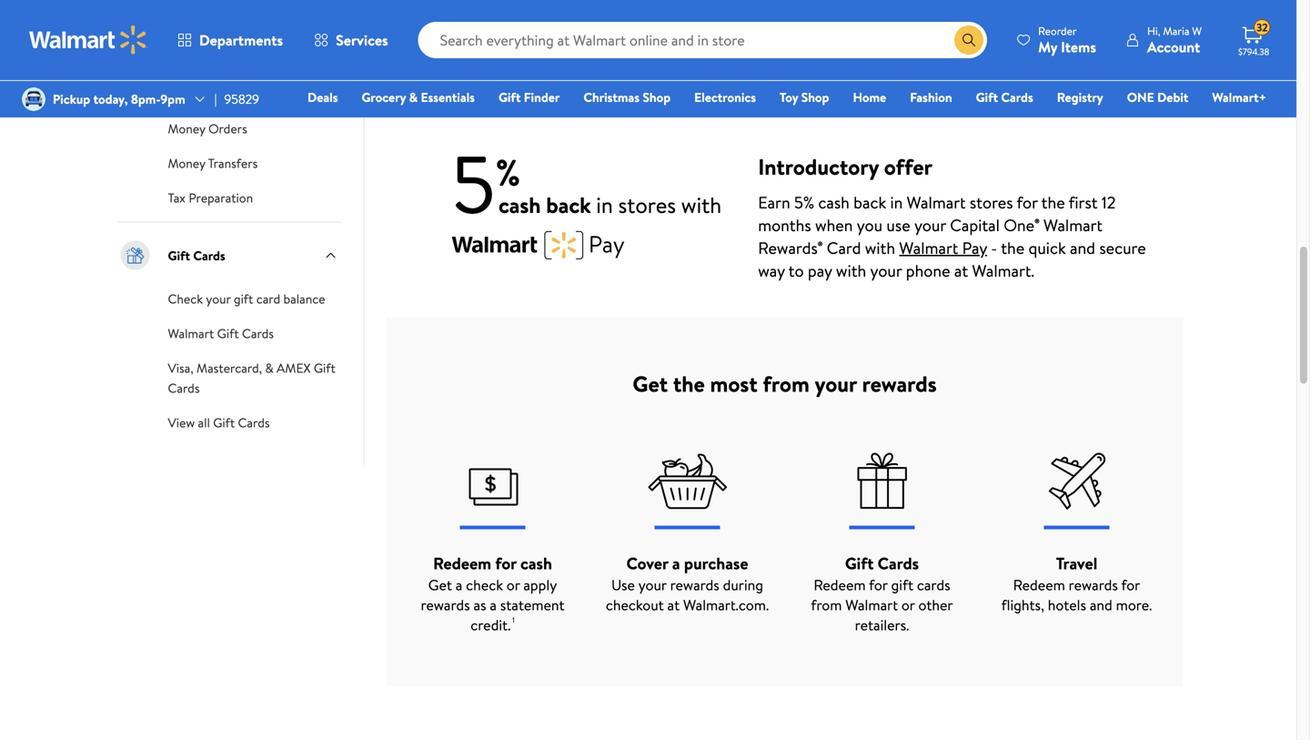 Task type: locate. For each thing, give the bounding box(es) containing it.
money down 9pm
[[168, 120, 205, 137]]

visa, mastercard, & amex gift cards link
[[168, 357, 336, 397]]

shop right toy
[[802, 88, 830, 106]]

walmart+
[[1213, 88, 1267, 106]]

walmart+ link
[[1205, 87, 1275, 107]]

check left "your"
[[168, 290, 203, 308]]

& for essentials
[[409, 88, 418, 106]]

cards down visa,
[[168, 379, 200, 397]]

shop inside christmas shop link
[[643, 88, 671, 106]]

hi, maria w account
[[1148, 23, 1203, 57]]

cards
[[1002, 88, 1034, 106], [193, 246, 225, 264], [242, 325, 274, 342], [168, 379, 200, 397], [238, 414, 270, 432]]

shop inside toy shop 'link'
[[802, 88, 830, 106]]

2 shop from the left
[[802, 88, 830, 106]]

toy shop link
[[772, 87, 838, 107]]

| 95829
[[215, 90, 259, 108]]

tax
[[168, 189, 186, 207]]

gift cards down the search icon
[[976, 88, 1034, 106]]

0 vertical spatial check
[[168, 16, 203, 34]]

money orders link
[[168, 118, 247, 138]]

tax preparation
[[168, 189, 253, 207]]

one debit
[[1128, 88, 1189, 106]]

1 check from the top
[[168, 16, 203, 34]]

check up load
[[168, 51, 203, 68]]

cards down visa, mastercard, & amex gift cards
[[238, 414, 270, 432]]

1 money from the top
[[168, 120, 205, 137]]

& left amex
[[265, 359, 274, 377]]

1 vertical spatial gift cards
[[168, 246, 225, 264]]

check cashing link
[[168, 14, 250, 34]]

reorder my items
[[1039, 23, 1097, 57]]

&
[[197, 85, 206, 103], [409, 88, 418, 106], [265, 359, 274, 377]]

1 horizontal spatial &
[[265, 359, 274, 377]]

0 horizontal spatial &
[[197, 85, 206, 103]]

preparation
[[189, 189, 253, 207]]

load & unload
[[168, 85, 248, 103]]

walmart image
[[29, 25, 147, 55]]

1 vertical spatial check
[[168, 51, 203, 68]]

check for check printing
[[168, 51, 203, 68]]

all
[[198, 414, 210, 432]]

christmas shop link
[[576, 87, 679, 107]]

view all gift cards
[[168, 414, 270, 432]]

money up tax on the top left of the page
[[168, 154, 205, 172]]

2 money from the top
[[168, 154, 205, 172]]

pickup today, 8pm-9pm
[[53, 90, 185, 108]]

shop for toy shop
[[802, 88, 830, 106]]

departments
[[199, 30, 283, 50]]

one debit link
[[1120, 87, 1197, 107]]

shop right christmas
[[643, 88, 671, 106]]

load & unload link
[[168, 83, 248, 103]]

3 check from the top
[[168, 290, 203, 308]]

gift cards
[[976, 88, 1034, 106], [168, 246, 225, 264]]

0 vertical spatial gift cards
[[976, 88, 1034, 106]]

grocery & essentials link
[[354, 87, 483, 107]]

1 horizontal spatial shop
[[802, 88, 830, 106]]

orders
[[209, 120, 247, 137]]

check
[[168, 16, 203, 34], [168, 51, 203, 68], [168, 290, 203, 308]]

departments button
[[162, 18, 299, 62]]

0 horizontal spatial shop
[[643, 88, 671, 106]]

32
[[1257, 20, 1269, 35]]

gift cards up "your"
[[168, 246, 225, 264]]

1 horizontal spatial gift cards
[[976, 88, 1034, 106]]

home
[[853, 88, 887, 106]]

today,
[[93, 90, 128, 108]]

& inside visa, mastercard, & amex gift cards
[[265, 359, 274, 377]]

pickup
[[53, 90, 90, 108]]

check for check your gift card balance
[[168, 290, 203, 308]]

gift
[[499, 88, 521, 106], [976, 88, 999, 106], [168, 246, 190, 264], [217, 325, 239, 342], [314, 359, 336, 377], [213, 414, 235, 432]]

registry
[[1058, 88, 1104, 106]]

gift right gift cards image
[[168, 246, 190, 264]]

electronics
[[695, 88, 757, 106]]

registry link
[[1049, 87, 1112, 107]]

2 vertical spatial check
[[168, 290, 203, 308]]

check printing link
[[168, 49, 250, 69]]

gift left finder
[[499, 88, 521, 106]]

gift
[[234, 290, 253, 308]]

money
[[168, 120, 205, 137], [168, 154, 205, 172]]

money for money transfers
[[168, 154, 205, 172]]

printing
[[206, 51, 250, 68]]

shop
[[643, 88, 671, 106], [802, 88, 830, 106]]

gift right "fashion" link
[[976, 88, 999, 106]]

cards inside visa, mastercard, & amex gift cards
[[168, 379, 200, 397]]

walmart gift cards link
[[168, 323, 274, 343]]

one
[[1128, 88, 1155, 106]]

1 vertical spatial money
[[168, 154, 205, 172]]

balance
[[284, 290, 325, 308]]

1 shop from the left
[[643, 88, 671, 106]]

2 check from the top
[[168, 51, 203, 68]]

0 vertical spatial money
[[168, 120, 205, 137]]

9pm
[[161, 90, 185, 108]]

money inside money orders link
[[168, 120, 205, 137]]

shop for christmas shop
[[643, 88, 671, 106]]

gift right amex
[[314, 359, 336, 377]]

my
[[1039, 37, 1058, 57]]

2 horizontal spatial &
[[409, 88, 418, 106]]

& right the grocery
[[409, 88, 418, 106]]

load
[[168, 85, 194, 103]]

 image
[[22, 87, 46, 111]]

& left |
[[197, 85, 206, 103]]

money transfers link
[[168, 152, 258, 173]]

money transfers
[[168, 154, 258, 172]]

fashion
[[911, 88, 953, 106]]

check cashing
[[168, 16, 250, 34]]

money inside "money transfers" link
[[168, 154, 205, 172]]

walmart gift cards
[[168, 325, 274, 342]]

check up the check printing "link"
[[168, 16, 203, 34]]

christmas shop
[[584, 88, 671, 106]]

view
[[168, 414, 195, 432]]

debit
[[1158, 88, 1189, 106]]



Task type: vqa. For each thing, say whether or not it's contained in the screenshot.
Kara,
no



Task type: describe. For each thing, give the bounding box(es) containing it.
deals link
[[300, 87, 346, 107]]

cards left registry
[[1002, 88, 1034, 106]]

gift finder link
[[491, 87, 568, 107]]

money orders
[[168, 120, 247, 137]]

fashion link
[[902, 87, 961, 107]]

maria
[[1164, 23, 1190, 39]]

tax preparation link
[[168, 187, 253, 207]]

gift cards link
[[968, 87, 1042, 107]]

toy shop
[[780, 88, 830, 106]]

gift right the all
[[213, 414, 235, 432]]

toy
[[780, 88, 799, 106]]

transfers
[[208, 154, 258, 172]]

check for check cashing
[[168, 16, 203, 34]]

check your gift card balance link
[[168, 288, 325, 308]]

gift cards image
[[117, 237, 153, 274]]

visa, mastercard, & amex gift cards
[[168, 359, 336, 397]]

grocery & essentials
[[362, 88, 475, 106]]

95829
[[224, 90, 259, 108]]

electronics link
[[687, 87, 765, 107]]

grocery
[[362, 88, 406, 106]]

hi,
[[1148, 23, 1161, 39]]

$794.38
[[1239, 46, 1270, 58]]

view all gift cards link
[[168, 412, 270, 432]]

finder
[[524, 88, 560, 106]]

card
[[256, 290, 281, 308]]

|
[[215, 90, 217, 108]]

check your gift card balance
[[168, 290, 325, 308]]

visa,
[[168, 359, 194, 377]]

cards up "your"
[[193, 246, 225, 264]]

christmas
[[584, 88, 640, 106]]

8pm-
[[131, 90, 161, 108]]

gift finder
[[499, 88, 560, 106]]

cards down card
[[242, 325, 274, 342]]

walmart
[[168, 325, 214, 342]]

account
[[1148, 37, 1201, 57]]

gift up mastercard,
[[217, 325, 239, 342]]

gift inside visa, mastercard, & amex gift cards
[[314, 359, 336, 377]]

Search search field
[[418, 22, 988, 58]]

reorder
[[1039, 23, 1077, 39]]

your
[[206, 290, 231, 308]]

Walmart Site-Wide search field
[[418, 22, 988, 58]]

w
[[1193, 23, 1203, 39]]

services
[[336, 30, 388, 50]]

money for money orders
[[168, 120, 205, 137]]

amex
[[277, 359, 311, 377]]

mastercard,
[[197, 359, 262, 377]]

services button
[[299, 18, 404, 62]]

unload
[[209, 85, 248, 103]]

deals
[[308, 88, 338, 106]]

items
[[1062, 37, 1097, 57]]

search icon image
[[962, 33, 977, 47]]

home link
[[845, 87, 895, 107]]

0 horizontal spatial gift cards
[[168, 246, 225, 264]]

check printing
[[168, 51, 250, 68]]

cashing
[[206, 16, 250, 34]]

& for unload
[[197, 85, 206, 103]]

essentials
[[421, 88, 475, 106]]



